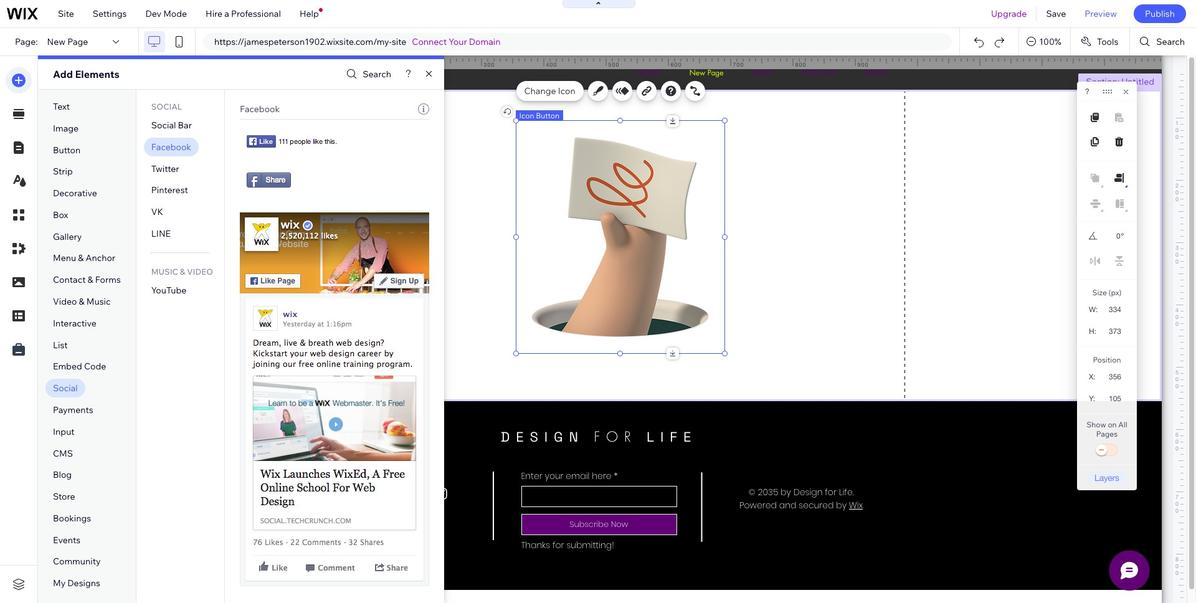Task type: locate. For each thing, give the bounding box(es) containing it.
my
[[53, 578, 66, 589]]

on
[[1109, 420, 1117, 429]]

site
[[58, 8, 74, 19]]

music up youtube
[[151, 267, 178, 277]]

1 vertical spatial icon
[[520, 111, 535, 120]]

menu
[[53, 253, 76, 264]]

0 horizontal spatial button
[[53, 144, 81, 156]]

icon right the "change"
[[558, 85, 576, 97]]

line
[[151, 228, 171, 239]]

new
[[47, 36, 65, 47]]

1 horizontal spatial search
[[1157, 36, 1186, 47]]

search down publish button
[[1157, 36, 1186, 47]]

strip
[[53, 166, 73, 177]]

help
[[300, 8, 319, 19]]

0 vertical spatial video
[[187, 267, 213, 277]]

twitter
[[151, 163, 179, 174]]

social down embed
[[53, 383, 78, 394]]

°
[[1122, 232, 1125, 241]]

blog
[[53, 470, 72, 481]]

box
[[53, 209, 68, 221]]

1 horizontal spatial search button
[[1131, 28, 1197, 55]]

preview
[[1085, 8, 1118, 19]]

button
[[536, 111, 560, 120], [53, 144, 81, 156]]

None text field
[[1105, 228, 1121, 244], [1102, 390, 1127, 407], [1105, 228, 1121, 244], [1102, 390, 1127, 407]]

layers button
[[1088, 471, 1128, 484]]

700
[[733, 61, 745, 68]]

&
[[78, 253, 84, 264], [180, 267, 185, 277], [88, 274, 93, 286], [79, 296, 85, 307]]

text
[[53, 101, 70, 112]]

music
[[151, 267, 178, 277], [87, 296, 111, 307]]

domain
[[469, 36, 501, 47]]

500
[[609, 61, 620, 68]]

search down https://jamespeterson1902.wixsite.com/my-site connect your domain
[[363, 69, 391, 80]]

0 horizontal spatial search button
[[344, 65, 391, 83]]

search
[[1157, 36, 1186, 47], [363, 69, 391, 80]]

icon button
[[520, 111, 560, 120]]

2 vertical spatial social
[[53, 383, 78, 394]]

0 horizontal spatial music
[[87, 296, 111, 307]]

0 vertical spatial button
[[536, 111, 560, 120]]

button down 'change icon'
[[536, 111, 560, 120]]

0 vertical spatial search
[[1157, 36, 1186, 47]]

switch
[[1095, 442, 1120, 459]]

(px)
[[1109, 288, 1122, 297]]

button down image
[[53, 144, 81, 156]]

0 vertical spatial icon
[[558, 85, 576, 97]]

upgrade
[[992, 8, 1028, 19]]

dev mode
[[146, 8, 187, 19]]

hire
[[206, 8, 223, 19]]

1 horizontal spatial button
[[536, 111, 560, 120]]

0 vertical spatial social
[[151, 102, 182, 112]]

menu & anchor
[[53, 253, 115, 264]]

elements
[[75, 68, 120, 80]]

icon
[[558, 85, 576, 97], [520, 111, 535, 120]]

None text field
[[1103, 301, 1127, 318], [1103, 323, 1127, 340], [1103, 368, 1127, 385], [1103, 301, 1127, 318], [1103, 323, 1127, 340], [1103, 368, 1127, 385]]

0 horizontal spatial video
[[53, 296, 77, 307]]

designs
[[68, 578, 100, 589]]

0 horizontal spatial icon
[[520, 111, 535, 120]]

social
[[151, 102, 182, 112], [151, 120, 176, 131], [53, 383, 78, 394]]

search button down publish
[[1131, 28, 1197, 55]]

1 vertical spatial search
[[363, 69, 391, 80]]

add elements
[[53, 68, 120, 80]]

bookings
[[53, 513, 91, 524]]

dev
[[146, 8, 161, 19]]

0 vertical spatial facebook
[[240, 103, 280, 115]]

1 vertical spatial facebook
[[151, 141, 191, 153]]

interactive
[[53, 318, 97, 329]]

& right menu
[[78, 253, 84, 264]]

image
[[53, 123, 79, 134]]

video
[[187, 267, 213, 277], [53, 296, 77, 307]]

https://jamespeterson1902.wixsite.com/my-
[[214, 36, 392, 47]]

decorative
[[53, 188, 97, 199]]

add
[[53, 68, 73, 80]]

input
[[53, 426, 75, 437]]

preview button
[[1076, 0, 1127, 27]]

900
[[858, 61, 869, 68]]

& up youtube
[[180, 267, 185, 277]]

1 vertical spatial button
[[53, 144, 81, 156]]

mode
[[163, 8, 187, 19]]

?
[[1086, 87, 1090, 96]]

embed
[[53, 361, 82, 372]]

& left forms
[[88, 274, 93, 286]]

facebook
[[240, 103, 280, 115], [151, 141, 191, 153]]

payments
[[53, 405, 93, 416]]

music down forms
[[87, 296, 111, 307]]

site
[[392, 36, 407, 47]]

pages
[[1097, 429, 1118, 439]]

social left bar
[[151, 120, 176, 131]]

& down contact & forms
[[79, 296, 85, 307]]

social up social bar
[[151, 102, 182, 112]]

search button down https://jamespeterson1902.wixsite.com/my-site connect your domain
[[344, 65, 391, 83]]

0 vertical spatial music
[[151, 267, 178, 277]]

1 horizontal spatial video
[[187, 267, 213, 277]]

search button
[[1131, 28, 1197, 55], [344, 65, 391, 83]]

change icon
[[525, 85, 576, 97]]

600
[[671, 61, 682, 68]]

embed code
[[53, 361, 106, 372]]

icon down the "change"
[[520, 111, 535, 120]]

tools button
[[1071, 28, 1130, 55]]



Task type: describe. For each thing, give the bounding box(es) containing it.
300
[[484, 61, 495, 68]]

new page
[[47, 36, 88, 47]]

pinterest
[[151, 185, 188, 196]]

cms
[[53, 448, 73, 459]]

community
[[53, 556, 101, 568]]

100%
[[1040, 36, 1062, 47]]

social bar
[[151, 120, 192, 131]]

0 horizontal spatial facebook
[[151, 141, 191, 153]]

forms
[[95, 274, 121, 286]]

untitled
[[1122, 76, 1155, 87]]

vk
[[151, 206, 163, 218]]

0 horizontal spatial search
[[363, 69, 391, 80]]

1 vertical spatial search button
[[344, 65, 391, 83]]

& for menu
[[78, 253, 84, 264]]

show on all pages
[[1087, 420, 1128, 439]]

professional
[[231, 8, 281, 19]]

1 horizontal spatial icon
[[558, 85, 576, 97]]

contact & forms
[[53, 274, 121, 286]]

100% button
[[1020, 28, 1071, 55]]

1 horizontal spatial facebook
[[240, 103, 280, 115]]

https://jamespeterson1902.wixsite.com/my-site connect your domain
[[214, 36, 501, 47]]

size
[[1093, 288, 1108, 297]]

& for video
[[79, 296, 85, 307]]

all
[[1119, 420, 1128, 429]]

layers
[[1095, 473, 1120, 483]]

save button
[[1038, 0, 1076, 27]]

1 horizontal spatial music
[[151, 267, 178, 277]]

video & music
[[53, 296, 111, 307]]

hire a professional
[[206, 8, 281, 19]]

contact
[[53, 274, 86, 286]]

change
[[525, 85, 556, 97]]

800
[[796, 61, 807, 68]]

h:
[[1090, 327, 1097, 336]]

section: untitled
[[1087, 76, 1155, 87]]

publish button
[[1134, 4, 1187, 23]]

code
[[84, 361, 106, 372]]

1 vertical spatial social
[[151, 120, 176, 131]]

x:
[[1090, 373, 1096, 381]]

400
[[546, 61, 558, 68]]

0 vertical spatial search button
[[1131, 28, 1197, 55]]

section:
[[1087, 76, 1120, 87]]

position
[[1094, 355, 1122, 365]]

a
[[225, 8, 229, 19]]

y:
[[1090, 395, 1096, 403]]

? button
[[1086, 87, 1090, 96]]

w:
[[1090, 305, 1099, 314]]

list
[[53, 339, 68, 351]]

1 vertical spatial music
[[87, 296, 111, 307]]

youtube
[[151, 285, 187, 296]]

& for contact
[[88, 274, 93, 286]]

bar
[[178, 120, 192, 131]]

your
[[449, 36, 467, 47]]

publish
[[1146, 8, 1176, 19]]

my designs
[[53, 578, 100, 589]]

connect
[[412, 36, 447, 47]]

music & video
[[151, 267, 213, 277]]

settings
[[93, 8, 127, 19]]

size (px)
[[1093, 288, 1122, 297]]

store
[[53, 491, 75, 502]]

page
[[67, 36, 88, 47]]

anchor
[[86, 253, 115, 264]]

tools
[[1098, 36, 1119, 47]]

& for music
[[180, 267, 185, 277]]

save
[[1047, 8, 1067, 19]]

gallery
[[53, 231, 82, 242]]

events
[[53, 535, 81, 546]]

1 vertical spatial video
[[53, 296, 77, 307]]

show
[[1087, 420, 1107, 429]]



Task type: vqa. For each thing, say whether or not it's contained in the screenshot.
Embed Code
yes



